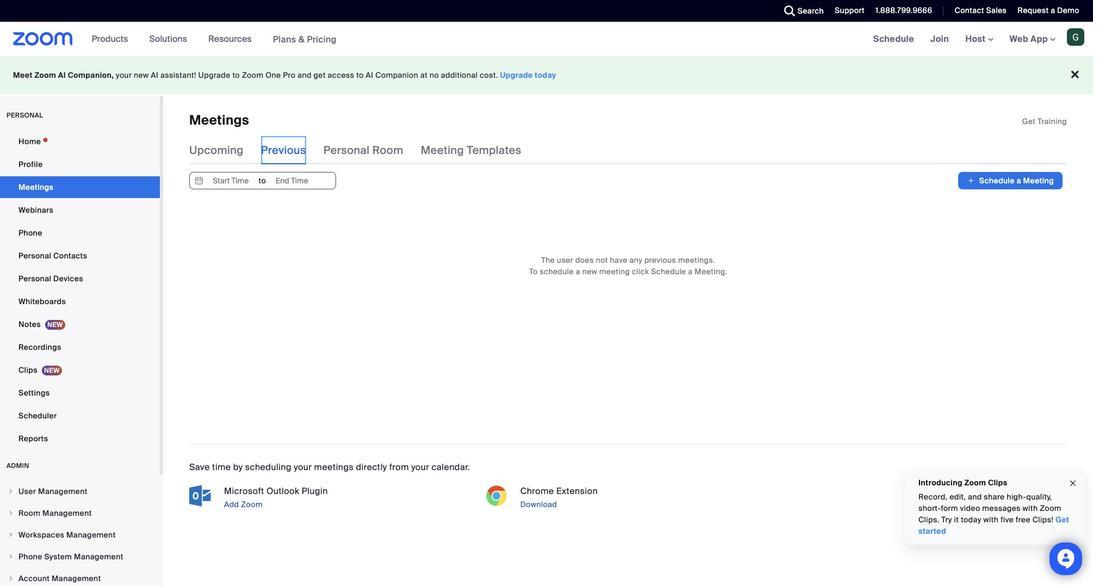 Task type: locate. For each thing, give the bounding box(es) containing it.
new inside the user does not have any previous meetings. to schedule a new meeting click schedule a meeting.
[[583, 267, 598, 277]]

schedule down previous
[[652, 267, 687, 277]]

profile
[[19, 159, 43, 169]]

1 vertical spatial and
[[969, 492, 983, 502]]

0 vertical spatial room
[[373, 143, 404, 157]]

does
[[576, 255, 594, 265]]

0 vertical spatial today
[[535, 70, 557, 80]]

management for room management
[[42, 508, 92, 518]]

to right access
[[357, 70, 364, 80]]

1 vertical spatial right image
[[8, 532, 14, 538]]

0 horizontal spatial and
[[298, 70, 312, 80]]

ai
[[58, 70, 66, 80], [151, 70, 158, 80], [366, 70, 374, 80]]

0 vertical spatial phone
[[19, 228, 42, 238]]

date image
[[193, 173, 206, 189]]

room management menu item
[[0, 503, 160, 524]]

1 horizontal spatial ai
[[151, 70, 158, 80]]

right image for room management
[[8, 510, 14, 516]]

meetings up webinars
[[19, 182, 53, 192]]

tabs of meeting tab list
[[189, 136, 539, 165]]

right image inside account management menu item
[[8, 575, 14, 582]]

previous
[[261, 143, 306, 157]]

the user does not have any previous meetings. to schedule a new meeting click schedule a meeting.
[[529, 255, 728, 277]]

2 phone from the top
[[19, 552, 42, 562]]

contact
[[955, 5, 985, 15]]

with down messages
[[984, 515, 999, 525]]

get inside get started
[[1056, 515, 1070, 525]]

2 horizontal spatial schedule
[[980, 176, 1015, 186]]

0 horizontal spatial schedule
[[652, 267, 687, 277]]

0 vertical spatial right image
[[8, 488, 14, 495]]

personal contacts link
[[0, 245, 160, 267]]

a
[[1051, 5, 1056, 15], [1017, 176, 1022, 186], [576, 267, 581, 277], [689, 267, 693, 277]]

support link
[[827, 0, 868, 22], [835, 5, 865, 15]]

meetings
[[189, 112, 249, 128], [19, 182, 53, 192]]

0 horizontal spatial ai
[[58, 70, 66, 80]]

0 horizontal spatial get
[[1023, 116, 1036, 126]]

banner containing products
[[0, 22, 1094, 57]]

a inside button
[[1017, 176, 1022, 186]]

management for user management
[[38, 487, 88, 496]]

0 vertical spatial and
[[298, 70, 312, 80]]

management down "phone system management" "menu item"
[[52, 574, 101, 583]]

1 vertical spatial phone
[[19, 552, 42, 562]]

new down 'does'
[[583, 267, 598, 277]]

plans
[[273, 33, 296, 45]]

sales
[[987, 5, 1008, 15]]

3 ai from the left
[[366, 70, 374, 80]]

web app
[[1010, 33, 1049, 45]]

your right from on the bottom of the page
[[411, 462, 430, 473]]

with up free
[[1023, 503, 1039, 513]]

web
[[1010, 33, 1029, 45]]

close image
[[1069, 477, 1078, 489]]

contact sales link
[[947, 0, 1010, 22], [955, 5, 1008, 15]]

introducing
[[919, 478, 963, 488]]

management
[[38, 487, 88, 496], [42, 508, 92, 518], [66, 530, 116, 540], [74, 552, 123, 562], [52, 574, 101, 583]]

try
[[942, 515, 953, 525]]

1 vertical spatial meeting
[[1024, 176, 1055, 186]]

and up video
[[969, 492, 983, 502]]

1 ai from the left
[[58, 70, 66, 80]]

to left date range picker end field at the top left of the page
[[259, 176, 266, 186]]

schedule inside button
[[980, 176, 1015, 186]]

a right add image
[[1017, 176, 1022, 186]]

management up room management
[[38, 487, 88, 496]]

scheduler
[[19, 411, 57, 421]]

clips link
[[0, 359, 160, 381]]

your for meetings
[[294, 462, 312, 473]]

search
[[798, 6, 824, 16]]

to inside dropdown button
[[259, 176, 266, 186]]

training
[[1038, 116, 1068, 126]]

3 right image from the top
[[8, 575, 14, 582]]

meetings.
[[679, 255, 716, 265]]

plugin
[[302, 486, 328, 497]]

admin menu menu
[[0, 481, 160, 586]]

1.888.799.9666 button
[[868, 0, 936, 22], [876, 5, 933, 15]]

2 vertical spatial personal
[[19, 274, 51, 284]]

a down 'meetings.'
[[689, 267, 693, 277]]

schedule a meeting button
[[959, 172, 1063, 190]]

0 vertical spatial meeting
[[421, 143, 464, 157]]

microsoft outlook plugin add zoom
[[224, 486, 328, 510]]

0 horizontal spatial clips
[[19, 365, 38, 375]]

1 vertical spatial today
[[962, 515, 982, 525]]

right image inside "phone system management" "menu item"
[[8, 553, 14, 560]]

request a demo link
[[1010, 0, 1094, 22], [1018, 5, 1080, 15]]

right image left the account
[[8, 575, 14, 582]]

new
[[134, 70, 149, 80], [583, 267, 598, 277]]

user management menu item
[[0, 481, 160, 502]]

2 horizontal spatial ai
[[366, 70, 374, 80]]

profile picture image
[[1068, 28, 1085, 46]]

your inside meet zoom ai companion, footer
[[116, 70, 132, 80]]

2 horizontal spatial your
[[411, 462, 430, 473]]

search button
[[776, 0, 827, 22]]

record,
[[919, 492, 948, 502]]

your
[[116, 70, 132, 80], [294, 462, 312, 473], [411, 462, 430, 473]]

ai left assistant!
[[151, 70, 158, 80]]

1 vertical spatial get
[[1056, 515, 1070, 525]]

2 upgrade from the left
[[500, 70, 533, 80]]

0 horizontal spatial your
[[116, 70, 132, 80]]

and
[[298, 70, 312, 80], [969, 492, 983, 502]]

room inside tabs of meeting tab list
[[373, 143, 404, 157]]

your right the companion,
[[116, 70, 132, 80]]

upgrade
[[198, 70, 231, 80], [500, 70, 533, 80]]

started
[[919, 526, 947, 536]]

clips inside the personal menu menu
[[19, 365, 38, 375]]

companion
[[376, 70, 419, 80]]

0 vertical spatial personal
[[324, 143, 370, 157]]

clips up 'share'
[[989, 478, 1008, 488]]

a down 'does'
[[576, 267, 581, 277]]

1 horizontal spatial new
[[583, 267, 598, 277]]

high-
[[1008, 492, 1027, 502]]

0 vertical spatial right image
[[8, 510, 14, 516]]

click
[[632, 267, 649, 277]]

0 vertical spatial schedule
[[874, 33, 915, 45]]

meetings navigation
[[866, 22, 1094, 57]]

1 horizontal spatial and
[[969, 492, 983, 502]]

five
[[1001, 515, 1014, 525]]

schedule inside meetings navigation
[[874, 33, 915, 45]]

right image for phone system management
[[8, 553, 14, 560]]

1 horizontal spatial to
[[259, 176, 266, 186]]

1 horizontal spatial schedule
[[874, 33, 915, 45]]

0 horizontal spatial meeting
[[421, 143, 464, 157]]

schedule right add image
[[980, 176, 1015, 186]]

1 vertical spatial room
[[19, 508, 40, 518]]

1 horizontal spatial your
[[294, 462, 312, 473]]

get
[[1023, 116, 1036, 126], [1056, 515, 1070, 525]]

whiteboards
[[19, 297, 66, 306]]

management for workspaces management
[[66, 530, 116, 540]]

short-
[[919, 503, 942, 513]]

phone up the account
[[19, 552, 42, 562]]

1 vertical spatial clips
[[989, 478, 1008, 488]]

support
[[835, 5, 865, 15]]

2 vertical spatial schedule
[[652, 267, 687, 277]]

1.888.799.9666 button up join
[[868, 0, 936, 22]]

upgrade right cost.
[[500, 70, 533, 80]]

schedule inside the user does not have any previous meetings. to schedule a new meeting click schedule a meeting.
[[652, 267, 687, 277]]

meeting inside button
[[1024, 176, 1055, 186]]

right image
[[8, 488, 14, 495], [8, 553, 14, 560], [8, 575, 14, 582]]

phone link
[[0, 222, 160, 244]]

1 right image from the top
[[8, 488, 14, 495]]

webinars
[[19, 205, 53, 215]]

0 horizontal spatial upgrade
[[198, 70, 231, 80]]

messages
[[983, 503, 1021, 513]]

phone for phone
[[19, 228, 42, 238]]

1 vertical spatial personal
[[19, 251, 51, 261]]

room
[[373, 143, 404, 157], [19, 508, 40, 518]]

download
[[521, 500, 557, 510]]

0 horizontal spatial new
[[134, 70, 149, 80]]

0 vertical spatial clips
[[19, 365, 38, 375]]

personal inside tabs of meeting tab list
[[324, 143, 370, 157]]

Date Range Picker End field
[[267, 173, 317, 189]]

zoom down microsoft
[[241, 500, 263, 510]]

0 horizontal spatial meetings
[[19, 182, 53, 192]]

right image left workspaces on the bottom of the page
[[8, 532, 14, 538]]

personal for personal room
[[324, 143, 370, 157]]

web app button
[[1010, 33, 1056, 45]]

new left assistant!
[[134, 70, 149, 80]]

1 right image from the top
[[8, 510, 14, 516]]

companion,
[[68, 70, 114, 80]]

management down "room management" menu item
[[66, 530, 116, 540]]

right image left user
[[8, 488, 14, 495]]

management up account management menu item
[[74, 552, 123, 562]]

extension
[[557, 486, 598, 497]]

1 horizontal spatial clips
[[989, 478, 1008, 488]]

from
[[390, 462, 409, 473]]

0 vertical spatial get
[[1023, 116, 1036, 126]]

one
[[266, 70, 281, 80]]

request
[[1018, 5, 1049, 15]]

to
[[233, 70, 240, 80], [357, 70, 364, 80], [259, 176, 266, 186]]

introducing zoom clips
[[919, 478, 1008, 488]]

schedule down 1.888.799.9666
[[874, 33, 915, 45]]

zoom logo image
[[13, 32, 73, 46]]

0 vertical spatial meetings
[[189, 112, 249, 128]]

personal
[[7, 111, 43, 120]]

1 phone from the top
[[19, 228, 42, 238]]

2 vertical spatial right image
[[8, 575, 14, 582]]

0 vertical spatial new
[[134, 70, 149, 80]]

personal for personal devices
[[19, 274, 51, 284]]

plans & pricing
[[273, 33, 337, 45]]

1 vertical spatial meetings
[[19, 182, 53, 192]]

2 right image from the top
[[8, 553, 14, 560]]

1 vertical spatial right image
[[8, 553, 14, 560]]

phone inside phone link
[[19, 228, 42, 238]]

right image inside workspaces management menu item
[[8, 532, 14, 538]]

outlook
[[267, 486, 300, 497]]

right image for workspaces management
[[8, 532, 14, 538]]

management for account management
[[52, 574, 101, 583]]

right image inside user management menu item
[[8, 488, 14, 495]]

right image left system
[[8, 553, 14, 560]]

workspaces management
[[19, 530, 116, 540]]

add zoom link
[[222, 498, 475, 511]]

and left get
[[298, 70, 312, 80]]

recordings
[[19, 342, 61, 352]]

0 horizontal spatial today
[[535, 70, 557, 80]]

by
[[233, 462, 243, 473]]

zoom up clips!
[[1041, 503, 1062, 513]]

ai left the companion,
[[58, 70, 66, 80]]

and inside record, edit, and share high-quality, short-form video messages with zoom clips. try it today with five free clips!
[[969, 492, 983, 502]]

any
[[630, 255, 643, 265]]

banner
[[0, 22, 1094, 57]]

ai left companion
[[366, 70, 374, 80]]

settings link
[[0, 382, 160, 404]]

today inside record, edit, and share high-quality, short-form video messages with zoom clips. try it today with five free clips!
[[962, 515, 982, 525]]

clips up settings
[[19, 365, 38, 375]]

upgrade down the product information navigation
[[198, 70, 231, 80]]

phone system management menu item
[[0, 546, 160, 567]]

management up the workspaces management
[[42, 508, 92, 518]]

right image
[[8, 510, 14, 516], [8, 532, 14, 538]]

right image left room management
[[8, 510, 14, 516]]

get right clips!
[[1056, 515, 1070, 525]]

1 horizontal spatial with
[[1023, 503, 1039, 513]]

meetings up upcoming
[[189, 112, 249, 128]]

your up "plugin"
[[294, 462, 312, 473]]

1 horizontal spatial get
[[1056, 515, 1070, 525]]

to
[[529, 267, 538, 277]]

2 right image from the top
[[8, 532, 14, 538]]

workspaces
[[19, 530, 64, 540]]

share
[[985, 492, 1005, 502]]

to down resources dropdown button
[[233, 70, 240, 80]]

edit,
[[950, 492, 967, 502]]

1 horizontal spatial upgrade
[[500, 70, 533, 80]]

phone down webinars
[[19, 228, 42, 238]]

1 vertical spatial with
[[984, 515, 999, 525]]

1 horizontal spatial today
[[962, 515, 982, 525]]

1 horizontal spatial room
[[373, 143, 404, 157]]

1 horizontal spatial meeting
[[1024, 176, 1055, 186]]

account management
[[19, 574, 101, 583]]

get left training on the top
[[1023, 116, 1036, 126]]

0 horizontal spatial room
[[19, 508, 40, 518]]

1 vertical spatial new
[[583, 267, 598, 277]]

account management menu item
[[0, 568, 160, 586]]

phone inside "phone system management" "menu item"
[[19, 552, 42, 562]]

right image inside "room management" menu item
[[8, 510, 14, 516]]

Date Range Picker Start field
[[206, 173, 256, 189]]

1 vertical spatial schedule
[[980, 176, 1015, 186]]



Task type: describe. For each thing, give the bounding box(es) containing it.
previous
[[645, 255, 677, 265]]

0 horizontal spatial with
[[984, 515, 999, 525]]

personal room
[[324, 143, 404, 157]]

at
[[421, 70, 428, 80]]

user
[[19, 487, 36, 496]]

additional
[[441, 70, 478, 80]]

product information navigation
[[84, 22, 345, 57]]

meetings
[[314, 462, 354, 473]]

directly
[[356, 462, 387, 473]]

schedule a meeting
[[980, 176, 1055, 186]]

personal for personal contacts
[[19, 251, 51, 261]]

save time by scheduling your meetings directly from your calendar.
[[189, 462, 470, 473]]

1.888.799.9666 button up schedule link
[[876, 5, 933, 15]]

templates
[[467, 143, 522, 157]]

phone system management
[[19, 552, 123, 562]]

0 horizontal spatial to
[[233, 70, 240, 80]]

admin
[[7, 461, 29, 470]]

meeting.
[[695, 267, 728, 277]]

solutions button
[[149, 22, 192, 57]]

room inside "room management" menu item
[[19, 508, 40, 518]]

meetings inside meetings link
[[19, 182, 53, 192]]

a left demo
[[1051, 5, 1056, 15]]

it
[[955, 515, 960, 525]]

chrome
[[521, 486, 554, 497]]

reports
[[19, 434, 48, 444]]

pricing
[[307, 33, 337, 45]]

not
[[596, 255, 608, 265]]

schedule link
[[866, 22, 923, 57]]

upgrade today link
[[500, 70, 557, 80]]

schedule for schedule a meeting
[[980, 176, 1015, 186]]

get for get training
[[1023, 116, 1036, 126]]

meeting inside tab list
[[421, 143, 464, 157]]

upcoming
[[189, 143, 244, 157]]

today inside meet zoom ai companion, footer
[[535, 70, 557, 80]]

1 horizontal spatial meetings
[[189, 112, 249, 128]]

2 horizontal spatial to
[[357, 70, 364, 80]]

meet
[[13, 70, 33, 80]]

meetings link
[[0, 176, 160, 198]]

reports link
[[0, 428, 160, 450]]

join
[[931, 33, 950, 45]]

personal devices link
[[0, 268, 160, 290]]

1.888.799.9666
[[876, 5, 933, 15]]

2 ai from the left
[[151, 70, 158, 80]]

user
[[557, 255, 574, 265]]

get training link
[[1023, 116, 1068, 126]]

right image for user management
[[8, 488, 14, 495]]

right image for account management
[[8, 575, 14, 582]]

phone for phone system management
[[19, 552, 42, 562]]

calendar.
[[432, 462, 470, 473]]

room management
[[19, 508, 92, 518]]

settings
[[19, 388, 50, 398]]

0 vertical spatial with
[[1023, 503, 1039, 513]]

zoom right meet
[[35, 70, 56, 80]]

meet zoom ai companion, your new ai assistant! upgrade to zoom one pro and get access to ai companion at no additional cost. upgrade today
[[13, 70, 557, 80]]

to button
[[189, 172, 336, 190]]

host button
[[966, 33, 994, 45]]

video
[[961, 503, 981, 513]]

personal devices
[[19, 274, 83, 284]]

schedule for schedule
[[874, 33, 915, 45]]

recordings link
[[0, 336, 160, 358]]

resources button
[[208, 22, 257, 57]]

scheduler link
[[0, 405, 160, 427]]

clips!
[[1033, 515, 1054, 525]]

webinars link
[[0, 199, 160, 221]]

add
[[224, 500, 239, 510]]

schedule
[[540, 267, 574, 277]]

home
[[19, 137, 41, 146]]

download link
[[518, 498, 771, 511]]

zoom up edit,
[[965, 478, 987, 488]]

no
[[430, 70, 439, 80]]

&
[[299, 33, 305, 45]]

products
[[92, 33, 128, 45]]

free
[[1016, 515, 1031, 525]]

user management
[[19, 487, 88, 496]]

pro
[[283, 70, 296, 80]]

get started link
[[919, 515, 1070, 536]]

quality,
[[1027, 492, 1053, 502]]

management inside "menu item"
[[74, 552, 123, 562]]

scheduling
[[245, 462, 292, 473]]

meeting templates
[[421, 143, 522, 157]]

contact sales
[[955, 5, 1008, 15]]

assistant!
[[161, 70, 196, 80]]

personal menu menu
[[0, 131, 160, 451]]

app
[[1031, 33, 1049, 45]]

whiteboards link
[[0, 291, 160, 312]]

workspaces management menu item
[[0, 525, 160, 545]]

new inside meet zoom ai companion, footer
[[134, 70, 149, 80]]

zoom inside microsoft outlook plugin add zoom
[[241, 500, 263, 510]]

add image
[[968, 175, 976, 186]]

get started
[[919, 515, 1070, 536]]

meeting
[[600, 267, 630, 277]]

devices
[[53, 274, 83, 284]]

zoom inside record, edit, and share high-quality, short-form video messages with zoom clips. try it today with five free clips!
[[1041, 503, 1062, 513]]

access
[[328, 70, 355, 80]]

contacts
[[53, 251, 87, 261]]

meet zoom ai companion, footer
[[0, 57, 1094, 94]]

zoom left one
[[242, 70, 264, 80]]

1 upgrade from the left
[[198, 70, 231, 80]]

chrome extension download
[[521, 486, 598, 510]]

solutions
[[149, 33, 187, 45]]

your for new
[[116, 70, 132, 80]]

get for get started
[[1056, 515, 1070, 525]]

demo
[[1058, 5, 1080, 15]]

time
[[212, 462, 231, 473]]

and inside meet zoom ai companion, footer
[[298, 70, 312, 80]]



Task type: vqa. For each thing, say whether or not it's contained in the screenshot.
Whiteboards
yes



